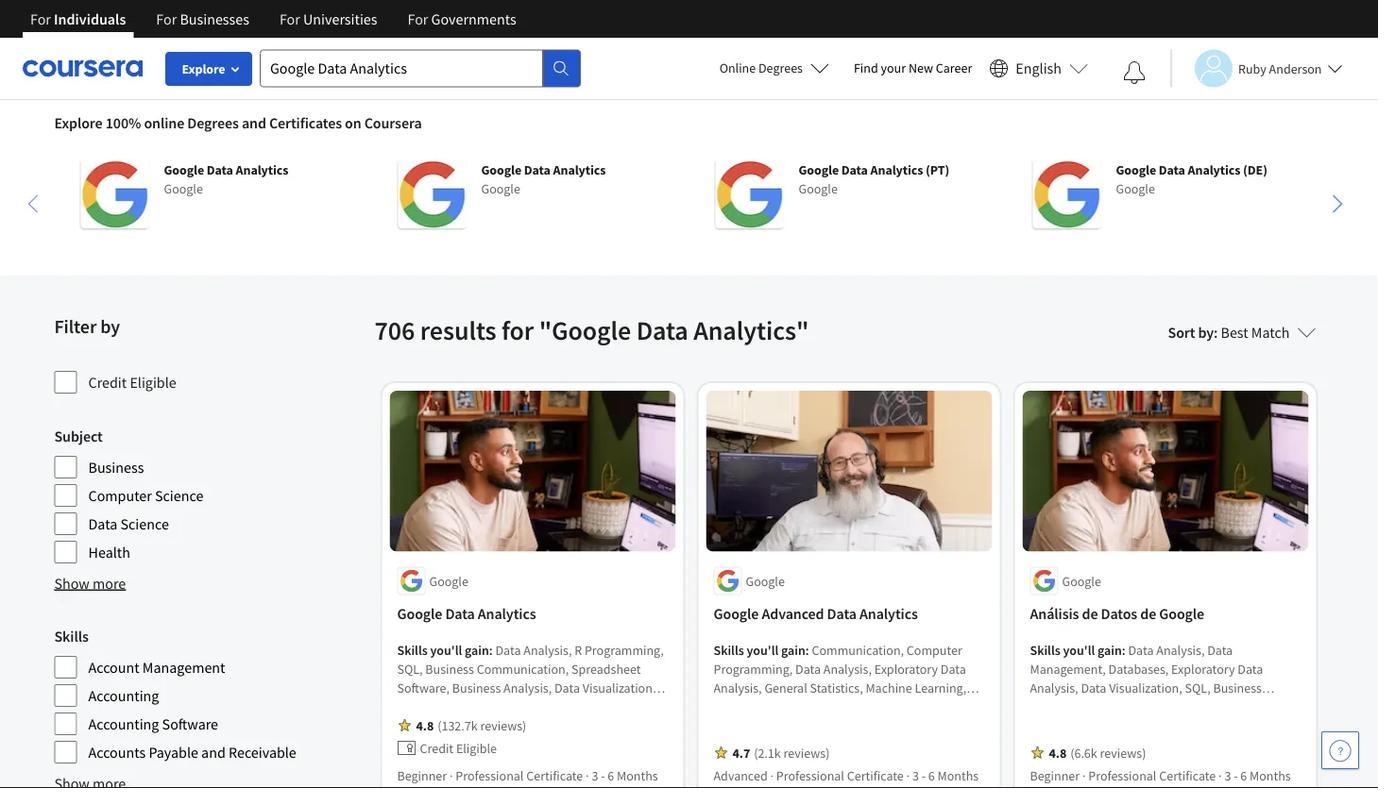 Task type: vqa. For each thing, say whether or not it's contained in the screenshot.
(4.7 stars) element
no



Task type: locate. For each thing, give the bounding box(es) containing it.
skills you'll gain : down google data analytics
[[397, 642, 495, 659]]

individuals
[[54, 9, 126, 28]]

6 · from the left
[[1219, 767, 1222, 784]]

0 horizontal spatial degrees
[[187, 113, 239, 132]]

help center image
[[1329, 740, 1352, 762]]

4.8 for análisis
[[1049, 745, 1067, 762]]

1 gain from the left
[[465, 642, 489, 659]]

1 vertical spatial eligible
[[456, 740, 497, 757]]

subject
[[54, 427, 103, 446]]

google data analytics (de) google
[[1116, 162, 1267, 197]]

0 horizontal spatial by
[[100, 315, 120, 339]]

0 vertical spatial accounting
[[88, 687, 159, 706]]

1 accounting from the top
[[88, 687, 159, 706]]

degrees inside online degrees popup button
[[758, 60, 803, 77]]

0 vertical spatial 4.8
[[416, 717, 434, 734]]

results
[[420, 314, 496, 347]]

0 horizontal spatial de
[[1082, 605, 1098, 624]]

software down distribution,
[[868, 736, 917, 753]]

reviews)
[[480, 717, 526, 734], [784, 745, 830, 762], [1100, 745, 1146, 762]]

skills you'll gain : up general
[[714, 642, 812, 659]]

1 vertical spatial and
[[201, 743, 226, 762]]

6 for análisis de datos de google
[[1240, 767, 1247, 784]]

0 vertical spatial science
[[155, 486, 203, 505]]

advanced up general
[[762, 605, 824, 624]]

0 horizontal spatial software
[[162, 715, 218, 734]]

0 horizontal spatial 6
[[608, 767, 614, 784]]

4.7 (2.1k reviews)
[[732, 745, 830, 762]]

professional
[[455, 767, 524, 784], [776, 767, 844, 784], [1088, 767, 1156, 784]]

0 horizontal spatial reviews)
[[480, 717, 526, 734]]

2 google image from the left
[[398, 161, 466, 229]]

1 vertical spatial computer
[[907, 642, 962, 659]]

4.8 for google
[[416, 717, 434, 734]]

reviews) right (132.7k
[[480, 717, 526, 734]]

online degrees
[[719, 60, 803, 77]]

1 vertical spatial credit
[[420, 740, 453, 757]]

you'll down google data analytics
[[430, 642, 462, 659]]

credit down the filter by
[[88, 373, 127, 392]]

reviews) for datos
[[1100, 745, 1146, 762]]

1 horizontal spatial by
[[1198, 323, 1214, 342]]

2 certificate from the left
[[847, 767, 904, 784]]

accounting down account
[[88, 687, 159, 706]]

1 for from the left
[[30, 9, 51, 28]]

3 3 from the left
[[1224, 767, 1231, 784]]

3 certificate from the left
[[1159, 767, 1216, 784]]

data inside google data analytics (pt) google
[[841, 162, 868, 179]]

0 horizontal spatial and
[[201, 743, 226, 762]]

2 for from the left
[[156, 9, 177, 28]]

gain up general
[[781, 642, 806, 659]]

google data analytics google for 3rd google image from right
[[481, 162, 606, 197]]

analytics"
[[693, 314, 809, 347]]

distribution,
[[832, 698, 901, 715]]

0 horizontal spatial beginner · professional certificate · 3 - 6 months
[[397, 767, 658, 784]]

3 for from the left
[[280, 9, 300, 28]]

for left individuals
[[30, 9, 51, 28]]

0 vertical spatial advanced
[[762, 605, 824, 624]]

for left businesses
[[156, 9, 177, 28]]

1 horizontal spatial months
[[937, 767, 979, 784]]

beginner · professional certificate · 3 - 6 months down 4.8 (132.7k reviews)
[[397, 767, 658, 784]]

computer up "exploratory"
[[907, 642, 962, 659]]

1 vertical spatial programming,
[[834, 717, 914, 734]]

explore for explore
[[182, 60, 225, 77]]

0 vertical spatial eligible
[[130, 373, 176, 392]]

science
[[155, 486, 203, 505], [120, 515, 169, 534]]

de left datos
[[1082, 605, 1098, 624]]

data inside google data analytics (de) google
[[1159, 162, 1185, 179]]

0 vertical spatial degrees
[[758, 60, 803, 77]]

professional for análisis de datos de google
[[1088, 767, 1156, 784]]

by right filter
[[100, 315, 120, 339]]

analysis, down communication,
[[823, 661, 872, 678]]

1 months from the left
[[617, 767, 658, 784]]

google image
[[81, 161, 149, 229], [398, 161, 466, 229], [715, 161, 783, 229], [1033, 161, 1101, 229]]

1 google data analytics google from the left
[[164, 162, 288, 197]]

0 horizontal spatial 4.8
[[416, 717, 434, 734]]

1 horizontal spatial programming,
[[834, 717, 914, 734]]

eligible up "business"
[[130, 373, 176, 392]]

: left best
[[1214, 323, 1218, 342]]

by right sort
[[1198, 323, 1214, 342]]

0 horizontal spatial analysis,
[[714, 680, 762, 697]]

1 horizontal spatial google data analytics google
[[481, 162, 606, 197]]

1 horizontal spatial reviews)
[[784, 745, 830, 762]]

1 horizontal spatial gain
[[781, 642, 806, 659]]

programming, up general
[[714, 661, 793, 678]]

análisis de datos de google link
[[1030, 603, 1301, 626]]

gain down google data analytics
[[465, 642, 489, 659]]

3 - from the left
[[1234, 767, 1238, 784]]

0 horizontal spatial 3
[[592, 767, 598, 784]]

706
[[375, 314, 415, 347]]

100%
[[105, 113, 141, 132]]

1 vertical spatial explore
[[54, 113, 103, 132]]

professional down "4.7 (2.1k reviews)"
[[776, 767, 844, 784]]

skills you'll gain : down análisis
[[1030, 642, 1128, 659]]

1 horizontal spatial analysis,
[[770, 736, 819, 753]]

skills down google data analytics
[[397, 642, 428, 659]]

2 accounting from the top
[[88, 715, 159, 734]]

gain down análisis de datos de google
[[1098, 642, 1122, 659]]

0 horizontal spatial you'll
[[430, 642, 462, 659]]

exploratory
[[874, 661, 938, 678]]

reviews) down 'python'
[[784, 745, 830, 762]]

data
[[207, 162, 233, 179], [524, 162, 551, 179], [841, 162, 868, 179], [1159, 162, 1185, 179], [636, 314, 688, 347], [88, 515, 117, 534], [445, 605, 475, 624], [827, 605, 857, 624], [795, 661, 821, 678], [941, 661, 966, 678]]

0 horizontal spatial certificate
[[526, 767, 583, 784]]

1 you'll from the left
[[430, 642, 462, 659]]

google data analytics google
[[164, 162, 288, 197], [481, 162, 606, 197]]

on
[[345, 113, 361, 132]]

0 vertical spatial explore
[[182, 60, 225, 77]]

explore
[[182, 60, 225, 77], [54, 113, 103, 132]]

skills you'll gain :
[[397, 642, 495, 659], [714, 642, 812, 659], [1030, 642, 1128, 659]]

filter by
[[54, 315, 120, 339]]

3 for google advanced data analytics
[[912, 767, 919, 784]]

2 professional from the left
[[776, 767, 844, 784]]

credit
[[88, 373, 127, 392], [420, 740, 453, 757]]

new
[[909, 60, 933, 77]]

2 horizontal spatial 6
[[1240, 767, 1247, 784]]

explore inside dropdown button
[[182, 60, 225, 77]]

2 horizontal spatial gain
[[1098, 642, 1122, 659]]

computer down "business"
[[88, 486, 152, 505]]

for
[[30, 9, 51, 28], [156, 9, 177, 28], [280, 9, 300, 28], [408, 9, 428, 28]]

1 horizontal spatial computer
[[907, 642, 962, 659]]

1 6 from the left
[[608, 767, 614, 784]]

3 gain from the left
[[1098, 642, 1122, 659]]

by
[[100, 315, 120, 339], [1198, 323, 1214, 342]]

0 horizontal spatial explore
[[54, 113, 103, 132]]

de right datos
[[1140, 605, 1156, 624]]

reviews) right (6.6k
[[1100, 745, 1146, 762]]

programming,
[[714, 661, 793, 678], [834, 717, 914, 734]]

skills up planning,
[[714, 642, 744, 659]]

beginner · professional certificate · 3 - 6 months
[[397, 767, 658, 784], [1030, 767, 1291, 784]]

1 horizontal spatial beginner
[[1030, 767, 1080, 784]]

sort by : best match
[[1168, 323, 1290, 342]]

0 vertical spatial software
[[162, 715, 218, 734]]

and inside skills group
[[201, 743, 226, 762]]

1 beginner · professional certificate · 3 - 6 months from the left
[[397, 767, 658, 784]]

2 gain from the left
[[781, 642, 806, 659]]

you'll for google
[[430, 642, 462, 659]]

software inside skills group
[[162, 715, 218, 734]]

2 beginner · professional certificate · 3 - 6 months from the left
[[1030, 767, 1291, 784]]

0 horizontal spatial -
[[601, 767, 605, 784]]

online degrees button
[[704, 47, 844, 89]]

4.8 left (132.7k
[[416, 717, 434, 734]]

1 beginner from the left
[[397, 767, 447, 784]]

for for universities
[[280, 9, 300, 28]]

skills
[[54, 627, 89, 646], [397, 642, 428, 659], [714, 642, 744, 659], [1030, 642, 1060, 659]]

1 horizontal spatial professional
[[776, 767, 844, 784]]

1 vertical spatial 4.8
[[1049, 745, 1067, 762]]

skills group
[[54, 625, 363, 765]]

4.8 left (6.6k
[[1049, 745, 1067, 762]]

beginner down (132.7k
[[397, 767, 447, 784]]

3 professional from the left
[[1088, 767, 1156, 784]]

(de)
[[1243, 162, 1267, 179]]

1 horizontal spatial software
[[868, 736, 917, 753]]

explore for explore 100% online degrees and certificates on coursera
[[54, 113, 103, 132]]

professional down 4.8 (132.7k reviews)
[[455, 767, 524, 784]]

beginner · professional certificate · 3 - 6 months down "4.8 (6.6k reviews)"
[[1030, 767, 1291, 784]]

explore down for businesses
[[182, 60, 225, 77]]

receivable
[[229, 743, 296, 762]]

statistics,
[[810, 680, 863, 697]]

credit eligible down the filter by
[[88, 373, 176, 392]]

show more button
[[54, 572, 126, 595]]

explore left 100% in the left of the page
[[54, 113, 103, 132]]

0 horizontal spatial professional
[[455, 767, 524, 784]]

1 horizontal spatial -
[[922, 767, 926, 784]]

4.7
[[732, 745, 750, 762]]

2 horizontal spatial reviews)
[[1100, 745, 1146, 762]]

eligible
[[130, 373, 176, 392], [456, 740, 497, 757]]

2 horizontal spatial analysis,
[[823, 661, 872, 678]]

3 you'll from the left
[[1063, 642, 1095, 659]]

analytics for 4th google image from the right
[[236, 162, 288, 179]]

None search field
[[260, 50, 581, 87]]

2 horizontal spatial 3
[[1224, 767, 1231, 784]]

2 months from the left
[[937, 767, 979, 784]]

1 horizontal spatial 4.8
[[1049, 745, 1067, 762]]

skills up account
[[54, 627, 89, 646]]

show notifications image
[[1123, 61, 1146, 84]]

credit down (132.7k
[[420, 740, 453, 757]]

you'll
[[430, 642, 462, 659], [747, 642, 779, 659], [1063, 642, 1095, 659]]

google data analytics google for 4th google image from the right
[[164, 162, 288, 197]]

1 horizontal spatial explore
[[182, 60, 225, 77]]

2 3 from the left
[[912, 767, 919, 784]]

certificates
[[269, 113, 342, 132]]

1 vertical spatial software
[[868, 736, 917, 753]]

1 horizontal spatial 6
[[928, 767, 935, 784]]

programming, down distribution,
[[834, 717, 914, 734]]

0 horizontal spatial credit eligible
[[88, 373, 176, 392]]

1 vertical spatial science
[[120, 515, 169, 534]]

and
[[242, 113, 266, 132], [201, 743, 226, 762]]

months
[[617, 767, 658, 784], [937, 767, 979, 784], [1250, 767, 1291, 784]]

and left 'certificates'
[[242, 113, 266, 132]]

reviews) for analytics
[[480, 717, 526, 734]]

2 horizontal spatial -
[[1234, 767, 1238, 784]]

communication, computer programming, data analysis, exploratory data analysis, general statistics, machine learning, planning, probability distribution, project management, python programming, regression, statistical analysis, tableau software
[[714, 642, 980, 753]]

skills inside skills group
[[54, 627, 89, 646]]

1 professional from the left
[[455, 767, 524, 784]]

1 horizontal spatial degrees
[[758, 60, 803, 77]]

3 skills you'll gain : from the left
[[1030, 642, 1128, 659]]

: down google data analytics
[[489, 642, 493, 659]]

skills you'll gain : for análisis
[[1030, 642, 1128, 659]]

0 horizontal spatial credit
[[88, 373, 127, 392]]

2 horizontal spatial months
[[1250, 767, 1291, 784]]

communication,
[[812, 642, 904, 659]]

1 horizontal spatial and
[[242, 113, 266, 132]]

2 horizontal spatial professional
[[1088, 767, 1156, 784]]

1 horizontal spatial de
[[1140, 605, 1156, 624]]

for universities
[[280, 9, 377, 28]]

advanced down 4.7
[[714, 767, 768, 784]]

2 6 from the left
[[928, 767, 935, 784]]

0 horizontal spatial computer
[[88, 486, 152, 505]]

2 you'll from the left
[[747, 642, 779, 659]]

6
[[608, 767, 614, 784], [928, 767, 935, 784], [1240, 767, 1247, 784]]

1 vertical spatial accounting
[[88, 715, 159, 734]]

0 vertical spatial credit
[[88, 373, 127, 392]]

analysis, down 'python'
[[770, 736, 819, 753]]

eligible down 4.8 (132.7k reviews)
[[456, 740, 497, 757]]

for up what do you want to learn? text box
[[408, 9, 428, 28]]

analysis, up planning,
[[714, 680, 762, 697]]

2 horizontal spatial skills you'll gain :
[[1030, 642, 1128, 659]]

google inside análisis de datos de google link
[[1159, 605, 1204, 624]]

3 months from the left
[[1250, 767, 1291, 784]]

datos
[[1101, 605, 1137, 624]]

software up accounts payable and receivable
[[162, 715, 218, 734]]

2 vertical spatial analysis,
[[770, 736, 819, 753]]

3 6 from the left
[[1240, 767, 1247, 784]]

1 skills you'll gain : from the left
[[397, 642, 495, 659]]

1 horizontal spatial skills you'll gain :
[[714, 642, 812, 659]]

1 horizontal spatial certificate
[[847, 767, 904, 784]]

0 horizontal spatial months
[[617, 767, 658, 784]]

: down datos
[[1122, 642, 1126, 659]]

0 horizontal spatial google data analytics google
[[164, 162, 288, 197]]

2 horizontal spatial certificate
[[1159, 767, 1216, 784]]

0 horizontal spatial skills you'll gain :
[[397, 642, 495, 659]]

ruby
[[1238, 60, 1266, 77]]

and right payable
[[201, 743, 226, 762]]

1 horizontal spatial you'll
[[747, 642, 779, 659]]

analytics inside google data analytics (de) google
[[1188, 162, 1241, 179]]

months for google advanced data analytics
[[937, 767, 979, 784]]

explore 100% online degrees and certificates on coursera
[[54, 113, 422, 132]]

-
[[601, 767, 605, 784], [922, 767, 926, 784], [1234, 767, 1238, 784]]

science down computer science
[[120, 515, 169, 534]]

4.8
[[416, 717, 434, 734], [1049, 745, 1067, 762]]

3
[[592, 767, 598, 784], [912, 767, 919, 784], [1224, 767, 1231, 784]]

2 - from the left
[[922, 767, 926, 784]]

1 horizontal spatial credit eligible
[[420, 740, 497, 757]]

1 vertical spatial credit eligible
[[420, 740, 497, 757]]

analytics inside google data analytics (pt) google
[[870, 162, 923, 179]]

ruby anderson button
[[1170, 50, 1343, 87]]

show more
[[54, 574, 126, 593]]

software
[[162, 715, 218, 734], [868, 736, 917, 753]]

0 horizontal spatial beginner
[[397, 767, 447, 784]]

you'll up general
[[747, 642, 779, 659]]

for left universities
[[280, 9, 300, 28]]

health
[[88, 543, 130, 562]]

1 horizontal spatial credit
[[420, 740, 453, 757]]

professional for google advanced data analytics
[[776, 767, 844, 784]]

months for análisis de datos de google
[[1250, 767, 1291, 784]]

analytics for 4th google image from the left
[[1188, 162, 1241, 179]]

1 horizontal spatial 3
[[912, 767, 919, 784]]

google data analytics
[[397, 605, 536, 624]]

2 google data analytics google from the left
[[481, 162, 606, 197]]

0 horizontal spatial eligible
[[130, 373, 176, 392]]

google
[[164, 162, 204, 179], [481, 162, 521, 179], [799, 162, 839, 179], [1116, 162, 1156, 179], [164, 180, 203, 197], [481, 180, 520, 197], [799, 180, 838, 197], [1116, 180, 1155, 197], [429, 573, 468, 590], [746, 573, 785, 590], [1062, 573, 1101, 590], [397, 605, 442, 624], [714, 605, 759, 624], [1159, 605, 1204, 624]]

·
[[450, 767, 453, 784], [586, 767, 589, 784], [770, 767, 774, 784], [906, 767, 910, 784], [1082, 767, 1086, 784], [1219, 767, 1222, 784]]

accounting for accounting
[[88, 687, 159, 706]]

accounting up accounts
[[88, 715, 159, 734]]

certificate
[[526, 767, 583, 784], [847, 767, 904, 784], [1159, 767, 1216, 784]]

you'll down análisis
[[1063, 642, 1095, 659]]

google inside google data analytics link
[[397, 605, 442, 624]]

analytics
[[236, 162, 288, 179], [553, 162, 606, 179], [870, 162, 923, 179], [1188, 162, 1241, 179], [478, 605, 536, 624], [860, 605, 918, 624]]

5 · from the left
[[1082, 767, 1086, 784]]

business
[[88, 458, 144, 477]]

payable
[[149, 743, 198, 762]]

0 vertical spatial computer
[[88, 486, 152, 505]]

credit eligible down (132.7k
[[420, 740, 497, 757]]

science up data science at bottom
[[155, 486, 203, 505]]

professional down "4.8 (6.6k reviews)"
[[1088, 767, 1156, 784]]

2 horizontal spatial you'll
[[1063, 642, 1095, 659]]

1 horizontal spatial beginner · professional certificate · 3 - 6 months
[[1030, 767, 1291, 784]]

0 vertical spatial programming,
[[714, 661, 793, 678]]

0 horizontal spatial gain
[[465, 642, 489, 659]]

science for data science
[[120, 515, 169, 534]]

software inside communication, computer programming, data analysis, exploratory data analysis, general statistics, machine learning, planning, probability distribution, project management, python programming, regression, statistical analysis, tableau software
[[868, 736, 917, 753]]

4 for from the left
[[408, 9, 428, 28]]

english button
[[982, 38, 1096, 99]]

data inside "subject" group
[[88, 515, 117, 534]]

beginner down (6.6k
[[1030, 767, 1080, 784]]

english
[[1016, 59, 1062, 78]]

accounting
[[88, 687, 159, 706], [88, 715, 159, 734]]



Task type: describe. For each thing, give the bounding box(es) containing it.
- for google advanced data analytics
[[922, 767, 926, 784]]

online
[[144, 113, 184, 132]]

for for businesses
[[156, 9, 177, 28]]

google data analytics link
[[397, 603, 668, 626]]

project
[[904, 698, 943, 715]]

6 for google advanced data analytics
[[928, 767, 935, 784]]

more
[[93, 574, 126, 593]]

gain for google
[[465, 642, 489, 659]]

best
[[1221, 323, 1248, 342]]

data science
[[88, 515, 169, 534]]

1 de from the left
[[1082, 605, 1098, 624]]

coursera
[[364, 113, 422, 132]]

filter
[[54, 315, 97, 339]]

subject group
[[54, 425, 363, 565]]

find your new career
[[854, 60, 972, 77]]

find your new career link
[[844, 57, 982, 80]]

account management
[[88, 658, 225, 677]]

accounting software
[[88, 715, 218, 734]]

(2.1k
[[754, 745, 781, 762]]

for for governments
[[408, 9, 428, 28]]

universities
[[303, 9, 377, 28]]

0 horizontal spatial programming,
[[714, 661, 793, 678]]

match
[[1251, 323, 1290, 342]]

google advanced data analytics link
[[714, 603, 985, 626]]

you'll for análisis
[[1063, 642, 1095, 659]]

1 certificate from the left
[[526, 767, 583, 784]]

4.8 (132.7k reviews)
[[416, 717, 526, 734]]

: down google advanced data analytics
[[806, 642, 809, 659]]

explore button
[[165, 52, 252, 86]]

sort
[[1168, 323, 1195, 342]]

by for filter
[[100, 315, 120, 339]]

advanced inside google advanced data analytics link
[[762, 605, 824, 624]]

python
[[792, 717, 832, 734]]

4 google image from the left
[[1033, 161, 1101, 229]]

1 3 from the left
[[592, 767, 598, 784]]

career
[[936, 60, 972, 77]]

706 results for "google data analytics"
[[375, 314, 809, 347]]

management
[[142, 658, 225, 677]]

2 · from the left
[[586, 767, 589, 784]]

certificate for google advanced data analytics
[[847, 767, 904, 784]]

0 vertical spatial analysis,
[[823, 661, 872, 678]]

1 · from the left
[[450, 767, 453, 784]]

3 · from the left
[[770, 767, 774, 784]]

google inside google advanced data analytics link
[[714, 605, 759, 624]]

3 for análisis de datos de google
[[1224, 767, 1231, 784]]

1 vertical spatial degrees
[[187, 113, 239, 132]]

skills down análisis
[[1030, 642, 1060, 659]]

(132.7k
[[437, 717, 478, 734]]

3 google image from the left
[[715, 161, 783, 229]]

1 google image from the left
[[81, 161, 149, 229]]

2 skills you'll gain : from the left
[[714, 642, 812, 659]]

analytics for 3rd google image from right
[[553, 162, 606, 179]]

management,
[[714, 717, 789, 734]]

probability
[[769, 698, 829, 715]]

ruby anderson
[[1238, 60, 1322, 77]]

by for sort
[[1198, 323, 1214, 342]]

reviews) for data
[[784, 745, 830, 762]]

skills you'll gain : for google
[[397, 642, 495, 659]]

computer science
[[88, 486, 203, 505]]

for governments
[[408, 9, 516, 28]]

for businesses
[[156, 9, 249, 28]]

1 vertical spatial analysis,
[[714, 680, 762, 697]]

advanced · professional certificate · 3 - 6 months
[[714, 767, 979, 784]]

(pt)
[[926, 162, 949, 179]]

statistical
[[714, 736, 768, 753]]

show
[[54, 574, 90, 593]]

análisis de datos de google
[[1030, 605, 1204, 624]]

2 beginner from the left
[[1030, 767, 1080, 784]]

businesses
[[180, 9, 249, 28]]

for
[[502, 314, 534, 347]]

certificate for análisis de datos de google
[[1159, 767, 1216, 784]]

1 horizontal spatial eligible
[[456, 740, 497, 757]]

- for análisis de datos de google
[[1234, 767, 1238, 784]]

general
[[764, 680, 807, 697]]

What do you want to learn? text field
[[260, 50, 543, 87]]

banner navigation
[[15, 0, 531, 38]]

machine
[[866, 680, 912, 697]]

governments
[[431, 9, 516, 28]]

find
[[854, 60, 878, 77]]

learning,
[[915, 680, 966, 697]]

analytics for third google image from the left
[[870, 162, 923, 179]]

accounts
[[88, 743, 146, 762]]

science for computer science
[[155, 486, 203, 505]]

2 de from the left
[[1140, 605, 1156, 624]]

accounting for accounting software
[[88, 715, 159, 734]]

4 · from the left
[[906, 767, 910, 784]]

regression,
[[916, 717, 980, 734]]

1 vertical spatial advanced
[[714, 767, 768, 784]]

google advanced data analytics
[[714, 605, 918, 624]]

for for individuals
[[30, 9, 51, 28]]

(6.6k
[[1070, 745, 1097, 762]]

computer inside communication, computer programming, data analysis, exploratory data analysis, general statistics, machine learning, planning, probability distribution, project management, python programming, regression, statistical analysis, tableau software
[[907, 642, 962, 659]]

account
[[88, 658, 139, 677]]

0 vertical spatial and
[[242, 113, 266, 132]]

coursera image
[[23, 53, 143, 83]]

gain for análisis
[[1098, 642, 1122, 659]]

anderson
[[1269, 60, 1322, 77]]

your
[[881, 60, 906, 77]]

1 - from the left
[[601, 767, 605, 784]]

tableau
[[821, 736, 865, 753]]

computer inside "subject" group
[[88, 486, 152, 505]]

"google
[[539, 314, 631, 347]]

0 vertical spatial credit eligible
[[88, 373, 176, 392]]

accounts payable and receivable
[[88, 743, 296, 762]]

online
[[719, 60, 756, 77]]

análisis
[[1030, 605, 1079, 624]]

for individuals
[[30, 9, 126, 28]]

4.8 (6.6k reviews)
[[1049, 745, 1146, 762]]

planning,
[[714, 698, 766, 715]]

google data analytics (pt) google
[[799, 162, 949, 197]]



